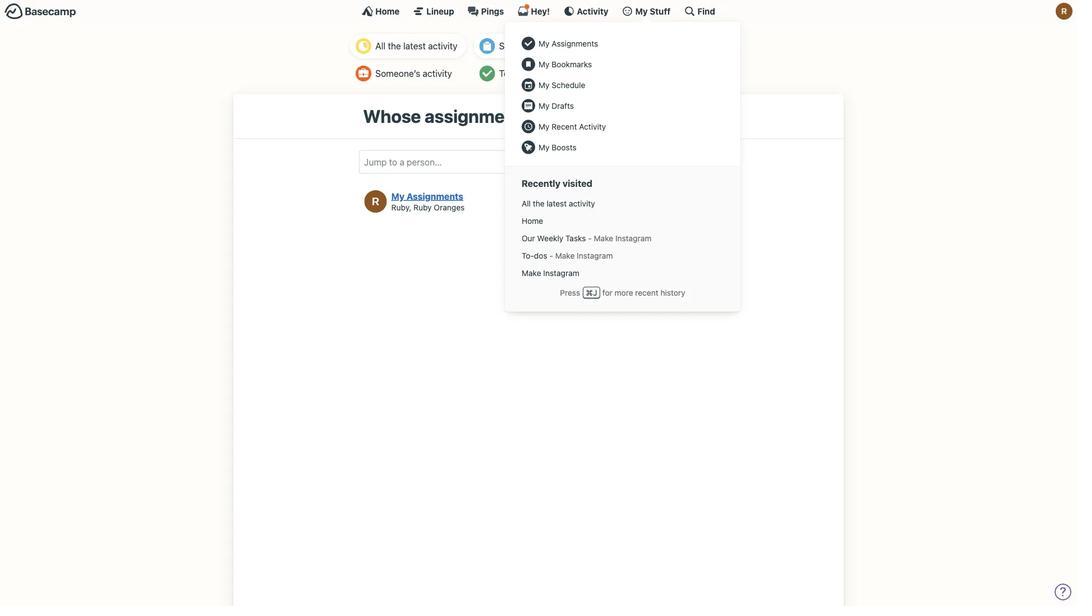 Task type: vqa. For each thing, say whether or not it's contained in the screenshot.
the bottom "the"
yes



Task type: locate. For each thing, give the bounding box(es) containing it.
assignments
[[552, 39, 599, 48], [407, 191, 464, 202]]

assignments down todo icon
[[425, 106, 531, 127]]

dos
[[513, 68, 528, 79], [534, 251, 548, 260]]

my left recent
[[539, 122, 550, 131]]

latest
[[404, 41, 426, 51], [547, 199, 567, 208]]

1 horizontal spatial all the latest activity link
[[516, 195, 730, 212]]

someone's for someone's assignments
[[499, 41, 544, 51]]

assignment image
[[480, 38, 495, 54]]

someone's activity link
[[350, 61, 466, 86]]

0 vertical spatial assignments
[[552, 39, 599, 48]]

activity down 'lineup'
[[428, 41, 458, 51]]

1 vertical spatial all
[[522, 199, 531, 208]]

press
[[560, 288, 581, 297]]

home left lineup link
[[376, 6, 400, 16]]

1 horizontal spatial to-
[[522, 251, 534, 260]]

home inside recently visited pages element
[[522, 216, 544, 225]]

all the latest activity link up someone's activity link
[[350, 34, 466, 58]]

0 vertical spatial make
[[594, 234, 614, 243]]

all down recently at the top of page
[[522, 199, 531, 208]]

history
[[661, 288, 686, 297]]

activity up my assignments at the top of page
[[577, 6, 609, 16]]

assignments inside 'link'
[[552, 39, 599, 48]]

0 horizontal spatial assignments
[[407, 191, 464, 202]]

0 horizontal spatial someone's
[[376, 68, 421, 79]]

1 horizontal spatial the
[[533, 199, 545, 208]]

0 vertical spatial all the latest activity
[[376, 41, 458, 51]]

switch accounts image
[[4, 3, 76, 20]]

0 horizontal spatial all the latest activity link
[[350, 34, 466, 58]]

all
[[376, 41, 386, 51], [522, 199, 531, 208]]

0 vertical spatial all the latest activity link
[[350, 34, 466, 58]]

latest up someone's activity
[[404, 41, 426, 51]]

0 vertical spatial -
[[588, 234, 592, 243]]

my for my boosts
[[539, 143, 550, 152]]

weekly
[[538, 234, 564, 243]]

all the latest activity link
[[350, 34, 466, 58], [516, 195, 730, 212]]

home link
[[362, 6, 400, 17], [516, 212, 730, 230]]

lineup link
[[413, 6, 454, 17]]

- right tasks
[[588, 234, 592, 243]]

latest down recently visited
[[547, 199, 567, 208]]

the up someone's activity link
[[388, 41, 401, 51]]

1 vertical spatial latest
[[547, 199, 567, 208]]

1 vertical spatial to-
[[522, 251, 534, 260]]

1 horizontal spatial assignments
[[552, 39, 599, 48]]

home up our
[[522, 216, 544, 225]]

person report image
[[356, 66, 372, 81]]

the down recently at the top of page
[[533, 199, 545, 208]]

1 vertical spatial make
[[556, 251, 575, 260]]

ruby
[[414, 203, 432, 212]]

home link up activity report image
[[362, 6, 400, 17]]

&
[[559, 68, 565, 79]]

instagram up make instagram link
[[616, 234, 652, 243]]

1 vertical spatial activity
[[579, 122, 606, 131]]

my
[[636, 6, 648, 16], [539, 39, 550, 48], [539, 60, 550, 69], [539, 80, 550, 90], [539, 101, 550, 110], [539, 122, 550, 131], [539, 143, 550, 152], [392, 191, 405, 202]]

⌘ j for more recent history
[[586, 288, 686, 297]]

assignments for my assignments ruby,        ruby oranges
[[407, 191, 464, 202]]

activity
[[577, 6, 609, 16], [579, 122, 606, 131]]

oranges
[[434, 203, 465, 212]]

0 vertical spatial all
[[376, 41, 386, 51]]

make right tasks
[[594, 234, 614, 243]]

1 horizontal spatial -
[[588, 234, 592, 243]]

my left drafts
[[539, 101, 550, 110]]

the
[[388, 41, 401, 51], [533, 199, 545, 208]]

my stuff button
[[622, 6, 671, 17]]

someone's inside someone's assignments link
[[499, 41, 544, 51]]

someone's right 'assignment' "icon"
[[499, 41, 544, 51]]

0 horizontal spatial assignments
[[425, 106, 531, 127]]

schedule image
[[633, 66, 648, 81]]

to- for to-dos added & completed
[[499, 68, 513, 79]]

0 vertical spatial the
[[388, 41, 401, 51]]

my inside 'link'
[[539, 39, 550, 48]]

my up ruby,
[[392, 191, 405, 202]]

assignments inside 'my assignments ruby,        ruby oranges'
[[407, 191, 464, 202]]

to-
[[499, 68, 513, 79], [522, 251, 534, 260]]

my boosts link
[[516, 137, 730, 158]]

1 horizontal spatial all the latest activity
[[522, 199, 595, 208]]

dos down weekly
[[534, 251, 548, 260]]

all the latest activity link inside main element
[[516, 195, 730, 212]]

1 vertical spatial all the latest activity
[[522, 199, 595, 208]]

to- right todo icon
[[499, 68, 513, 79]]

my for my recent activity
[[539, 122, 550, 131]]

for
[[603, 288, 613, 297]]

1 vertical spatial assignments
[[425, 106, 531, 127]]

activity right recent
[[579, 122, 606, 131]]

activity report image
[[356, 38, 372, 54]]

to- inside recently visited pages element
[[522, 251, 534, 260]]

make down tasks
[[556, 251, 575, 260]]

find button
[[685, 6, 716, 17]]

drafts
[[552, 101, 574, 110]]

my stuff
[[636, 6, 671, 16]]

1 vertical spatial -
[[550, 251, 553, 260]]

2 horizontal spatial make
[[594, 234, 614, 243]]

home
[[376, 6, 400, 16], [522, 216, 544, 225]]

all the latest activity up someone's activity
[[376, 41, 458, 51]]

schedule
[[552, 80, 586, 90]]

1 horizontal spatial dos
[[534, 251, 548, 260]]

my for my stuff
[[636, 6, 648, 16]]

0 horizontal spatial the
[[388, 41, 401, 51]]

assignments
[[547, 41, 598, 51], [425, 106, 531, 127]]

1 vertical spatial all the latest activity link
[[516, 195, 730, 212]]

1 vertical spatial someone's
[[376, 68, 421, 79]]

all right activity report image
[[376, 41, 386, 51]]

instagram down to-dos - make instagram
[[544, 268, 580, 278]]

activity left todo icon
[[423, 68, 452, 79]]

assignments for my assignments
[[552, 39, 599, 48]]

1 vertical spatial home link
[[516, 212, 730, 230]]

assignments up bookmarks
[[552, 39, 599, 48]]

dos left added
[[513, 68, 528, 79]]

0 vertical spatial assignments
[[547, 41, 598, 51]]

1 horizontal spatial all
[[522, 199, 531, 208]]

0 horizontal spatial home link
[[362, 6, 400, 17]]

1 horizontal spatial home link
[[516, 212, 730, 230]]

hey!
[[531, 6, 550, 16]]

my stuff element
[[516, 33, 730, 158]]

1 vertical spatial assignments
[[407, 191, 464, 202]]

my down added
[[539, 80, 550, 90]]

activity inside recently visited pages element
[[569, 199, 595, 208]]

0 vertical spatial activity
[[428, 41, 458, 51]]

ruby,
[[392, 203, 412, 212]]

assignments inside someone's assignments link
[[547, 41, 598, 51]]

dos inside recently visited pages element
[[534, 251, 548, 260]]

0 horizontal spatial all the latest activity
[[376, 41, 458, 51]]

0 horizontal spatial dos
[[513, 68, 528, 79]]

someone's
[[499, 41, 544, 51], [376, 68, 421, 79]]

0 horizontal spatial make
[[522, 268, 542, 278]]

instagram down 'our weekly tasks - make instagram'
[[577, 251, 613, 260]]

2 vertical spatial activity
[[569, 199, 595, 208]]

2 vertical spatial instagram
[[544, 268, 580, 278]]

all the latest activity link down visited
[[516, 195, 730, 212]]

2 vertical spatial make
[[522, 268, 542, 278]]

activity down visited
[[569, 199, 595, 208]]

1 horizontal spatial latest
[[547, 199, 567, 208]]

someone's inside someone's activity link
[[376, 68, 421, 79]]

someone's right person report image
[[376, 68, 421, 79]]

my for my assignments
[[539, 39, 550, 48]]

assignments for whose
[[425, 106, 531, 127]]

completed
[[567, 68, 611, 79]]

to-dos added & completed
[[499, 68, 611, 79]]

0 horizontal spatial to-
[[499, 68, 513, 79]]

my left stuff
[[636, 6, 648, 16]]

todo image
[[480, 66, 495, 81]]

home link up 'our weekly tasks - make instagram'
[[516, 212, 730, 230]]

bookmarks
[[552, 60, 592, 69]]

0 vertical spatial to-
[[499, 68, 513, 79]]

1 vertical spatial the
[[533, 199, 545, 208]]

recent
[[552, 122, 577, 131]]

main element
[[0, 0, 1078, 312]]

all the latest activity
[[376, 41, 458, 51], [522, 199, 595, 208]]

- up the make instagram
[[550, 251, 553, 260]]

-
[[588, 234, 592, 243], [550, 251, 553, 260]]

0 horizontal spatial latest
[[404, 41, 426, 51]]

0 vertical spatial instagram
[[616, 234, 652, 243]]

my drafts link
[[516, 95, 730, 116]]

0 vertical spatial activity
[[577, 6, 609, 16]]

assignments for someone's
[[547, 41, 598, 51]]

0 horizontal spatial -
[[550, 251, 553, 260]]

all the latest activity down recently visited
[[522, 199, 595, 208]]

instagram
[[616, 234, 652, 243], [577, 251, 613, 260], [544, 268, 580, 278]]

1 horizontal spatial someone's
[[499, 41, 544, 51]]

0 vertical spatial someone's
[[499, 41, 544, 51]]

⌘
[[586, 288, 593, 297]]

1 vertical spatial dos
[[534, 251, 548, 260]]

activity inside activity link
[[577, 6, 609, 16]]

my assignments link
[[516, 33, 730, 54]]

to-dos - make instagram
[[522, 251, 613, 260]]

dos for added
[[513, 68, 528, 79]]

my inside dropdown button
[[636, 6, 648, 16]]

0 vertical spatial dos
[[513, 68, 528, 79]]

make
[[594, 234, 614, 243], [556, 251, 575, 260], [522, 268, 542, 278]]

assignments up bookmarks
[[547, 41, 598, 51]]

0 horizontal spatial home
[[376, 6, 400, 16]]

pings button
[[468, 6, 504, 17]]

0 vertical spatial latest
[[404, 41, 426, 51]]

1 horizontal spatial assignments
[[547, 41, 598, 51]]

assignments up ruby
[[407, 191, 464, 202]]

my left boosts
[[539, 143, 550, 152]]

to- down our
[[522, 251, 534, 260]]

1 vertical spatial home
[[522, 216, 544, 225]]

make down our
[[522, 268, 542, 278]]

my up my bookmarks
[[539, 39, 550, 48]]

boosts
[[552, 143, 577, 152]]

my down someone's assignments link on the top of page
[[539, 60, 550, 69]]

more
[[615, 288, 634, 297]]

to- inside to-dos added & completed link
[[499, 68, 513, 79]]

activity
[[428, 41, 458, 51], [423, 68, 452, 79], [569, 199, 595, 208]]

all the latest activity inside recently visited pages element
[[522, 199, 595, 208]]

the inside recently visited pages element
[[533, 199, 545, 208]]

my assignments
[[539, 39, 599, 48]]

1 horizontal spatial home
[[522, 216, 544, 225]]



Task type: describe. For each thing, give the bounding box(es) containing it.
our
[[522, 234, 535, 243]]

like
[[623, 106, 651, 127]]

you
[[589, 106, 619, 127]]

to- for to-dos - make instagram
[[522, 251, 534, 260]]

my for my schedule
[[539, 80, 550, 90]]

recently visited
[[522, 178, 593, 189]]

my for my drafts
[[539, 101, 550, 110]]

my recent activity
[[539, 122, 606, 131]]

1 vertical spatial activity
[[423, 68, 452, 79]]

1 vertical spatial instagram
[[577, 251, 613, 260]]

all inside recently visited pages element
[[522, 199, 531, 208]]

whose
[[363, 106, 421, 127]]

my assignments ruby,        ruby oranges
[[392, 191, 465, 212]]

activity link
[[564, 6, 609, 17]]

lineup
[[427, 6, 454, 16]]

whose assignments would you like to see?
[[363, 106, 715, 127]]

someone's activity
[[376, 68, 452, 79]]

my bookmarks
[[539, 60, 592, 69]]

make instagram link
[[516, 264, 730, 282]]

to
[[655, 106, 672, 127]]

see?
[[675, 106, 715, 127]]

visited
[[563, 178, 593, 189]]

someone's for someone's activity
[[376, 68, 421, 79]]

make instagram
[[522, 268, 580, 278]]

would
[[535, 106, 585, 127]]

1 horizontal spatial make
[[556, 251, 575, 260]]

0 horizontal spatial all
[[376, 41, 386, 51]]

my drafts
[[539, 101, 574, 110]]

pings
[[481, 6, 504, 16]]

my schedule
[[539, 80, 586, 90]]

to-dos added & completed link
[[474, 61, 619, 86]]

find
[[698, 6, 716, 16]]

my bookmarks link
[[516, 54, 730, 75]]

reports image
[[633, 38, 648, 54]]

dos for -
[[534, 251, 548, 260]]

hey! button
[[518, 4, 550, 17]]

Jump to a person… text field
[[359, 150, 719, 174]]

latest inside recently visited pages element
[[547, 199, 567, 208]]

added
[[531, 68, 556, 79]]

stuff
[[650, 6, 671, 16]]

someone's assignments
[[499, 41, 598, 51]]

tasks
[[566, 234, 586, 243]]

my for my bookmarks
[[539, 60, 550, 69]]

recently visited pages element
[[516, 195, 730, 282]]

my boosts
[[539, 143, 577, 152]]

0 vertical spatial home
[[376, 6, 400, 16]]

activity inside my recent activity link
[[579, 122, 606, 131]]

ruby, ruby oranges image
[[365, 190, 387, 213]]

my schedule link
[[516, 75, 730, 95]]

0 vertical spatial home link
[[362, 6, 400, 17]]

recent
[[636, 288, 659, 297]]

ruby image
[[1056, 3, 1073, 20]]

my recent activity link
[[516, 116, 730, 137]]

recently
[[522, 178, 561, 189]]

someone's assignments link
[[474, 34, 619, 58]]

my inside 'my assignments ruby,        ruby oranges'
[[392, 191, 405, 202]]

our weekly tasks - make instagram
[[522, 234, 652, 243]]

j
[[593, 288, 598, 297]]



